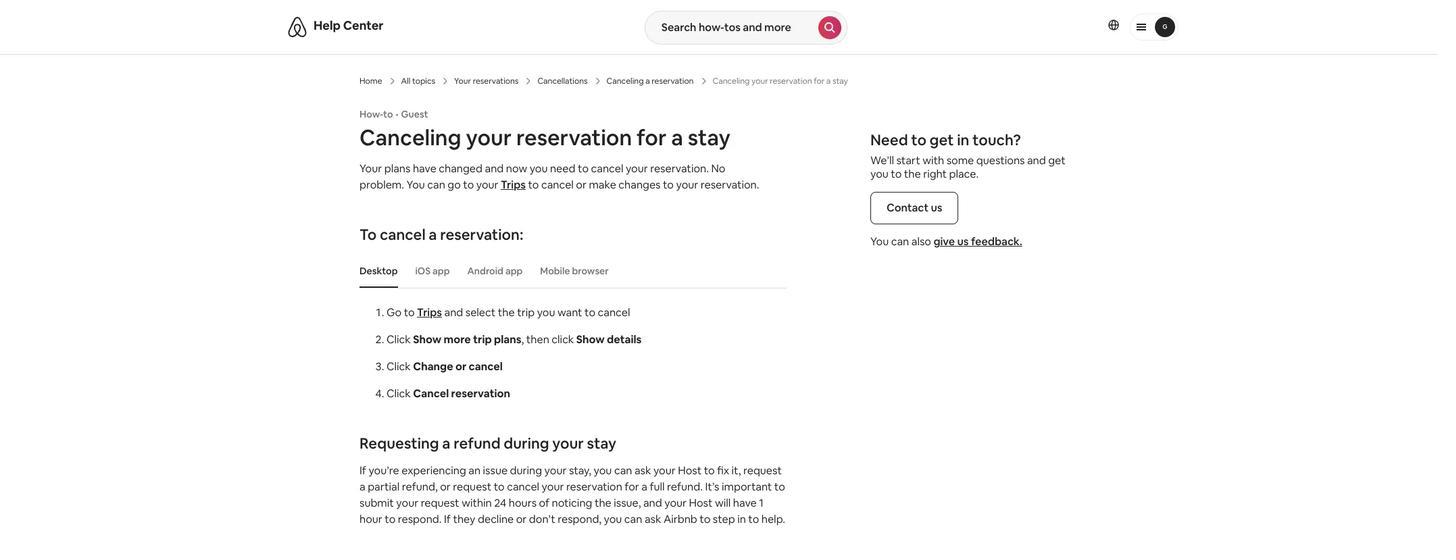 Task type: vqa. For each thing, say whether or not it's contained in the screenshot.
Investors link
no



Task type: describe. For each thing, give the bounding box(es) containing it.
during inside 'if you're experiencing an issue during your stay, you can ask your host to fix it, request a partial refund, or request to cancel your reservation for a full refund. it's important to submit your request within 24 hours of noticing the issue, and your host will have 1 hour to respond. if they decline or don't respond, you can ask airbnb to step in to help.'
[[510, 464, 542, 478]]

touch?
[[973, 130, 1021, 149]]

noticing
[[552, 496, 593, 510]]

stay,
[[569, 464, 592, 478]]

your up changes at left
[[626, 162, 648, 176]]

help center
[[314, 18, 384, 33]]

for inside 'if you're experiencing an issue during your stay, you can ask your host to fix it, request a partial refund, or request to cancel your reservation for a full refund. it's important to submit your request within 24 hours of noticing the issue, and your host will have 1 hour to respond. if they decline or don't respond, you can ask airbnb to step in to help.'
[[625, 480, 639, 494]]

give
[[934, 235, 955, 249]]

to right changes at left
[[663, 178, 674, 192]]

airbnb homepage image
[[287, 16, 308, 38]]

or left "make"
[[576, 178, 587, 192]]

ios
[[415, 265, 431, 277]]

give us feedback. link
[[934, 235, 1023, 249]]

no
[[712, 162, 726, 176]]

your up respond.
[[396, 496, 419, 510]]

help.
[[762, 512, 786, 527]]

Search how-tos and more search field
[[646, 11, 819, 44]]

desktop button
[[353, 258, 405, 284]]

your reservations link
[[454, 76, 519, 87]]

0 vertical spatial host
[[678, 464, 702, 478]]

reservation. inside your plans have changed and now you need to cancel your reservation. no problem. you can go to your
[[651, 162, 709, 176]]

main navigation menu image
[[1155, 17, 1176, 37]]

topics
[[412, 76, 435, 87]]

ios app
[[415, 265, 450, 277]]

don't
[[529, 512, 556, 527]]

can right the you
[[892, 235, 910, 249]]

1 vertical spatial reservation.
[[701, 178, 760, 192]]

android app
[[468, 265, 523, 277]]

partial
[[368, 480, 400, 494]]

to
[[360, 225, 377, 244]]

click show more trip plans , then click show details
[[387, 333, 642, 347]]

you inside need to get in touch? we'll start with some questions and get you to the right place.
[[871, 167, 889, 181]]

go
[[387, 306, 402, 320]]

mobile browser
[[540, 265, 609, 277]]

all topics
[[401, 76, 435, 87]]

also
[[912, 235, 932, 249]]

now
[[506, 162, 527, 176]]

ios app button
[[409, 258, 457, 284]]

click for click cancel reservation
[[387, 387, 411, 401]]

submit
[[360, 496, 394, 510]]

refund.
[[667, 480, 703, 494]]

all topics link
[[401, 76, 435, 87]]

1 vertical spatial request
[[453, 480, 492, 494]]

to right 'want' on the bottom of the page
[[585, 306, 596, 320]]

click for click change or cancel
[[387, 360, 411, 374]]

0 horizontal spatial trip
[[473, 333, 492, 347]]

you inside your plans have changed and now you need to cancel your reservation. no problem. you can go to your
[[530, 162, 548, 176]]

cancel
[[413, 387, 449, 401]]

you're
[[369, 464, 399, 478]]

to cancel a reservation:
[[360, 225, 524, 244]]

can up issue,
[[614, 464, 632, 478]]

cancel inside your plans have changed and now you need to cancel your reservation. no problem. you can go to your
[[591, 162, 624, 176]]

within
[[462, 496, 492, 510]]

select
[[466, 306, 496, 320]]

have inside your plans have changed and now you need to cancel your reservation. no problem. you can go to your
[[413, 162, 437, 176]]

requesting
[[360, 434, 439, 453]]

to right need
[[578, 162, 589, 176]]

your plans have changed and now you need to cancel your reservation. no problem. you can go to your
[[360, 162, 726, 192]]

reservations
[[473, 76, 519, 87]]

1 vertical spatial trips
[[417, 306, 442, 320]]

mobile
[[540, 265, 570, 277]]

details
[[607, 333, 642, 347]]

can down issue,
[[625, 512, 643, 527]]

help
[[314, 18, 341, 33]]

mobile browser button
[[534, 258, 616, 284]]

we'll
[[871, 153, 894, 168]]

browser
[[572, 265, 609, 277]]

help center link
[[314, 18, 384, 33]]

home
[[360, 76, 382, 87]]

plans inside your plans have changed and now you need to cancel your reservation. no problem. you can go to your
[[385, 162, 411, 176]]

can inside your plans have changed and now you need to cancel your reservation. no problem. you can go to your
[[427, 178, 445, 192]]

click for click show more trip plans , then click show details
[[387, 333, 411, 347]]

your up stay,
[[553, 434, 584, 453]]

0 vertical spatial us
[[931, 201, 943, 215]]

step
[[713, 512, 735, 527]]

0 vertical spatial ask
[[635, 464, 651, 478]]

problem. you
[[360, 178, 425, 192]]

cancel down need
[[541, 178, 574, 192]]

the inside 'if you're experiencing an issue during your stay, you can ask your host to fix it, request a partial refund, or request to cancel your reservation for a full refund. it's important to submit your request within 24 hours of noticing the issue, and your host will have 1 hour to respond. if they decline or don't respond, you can ask airbnb to step in to help.'
[[595, 496, 612, 510]]

to down 1
[[749, 512, 759, 527]]

and inside your plans have changed and now you need to cancel your reservation. no problem. you can go to your
[[485, 162, 504, 176]]

cancellations
[[538, 76, 588, 87]]

trips link for click
[[417, 306, 442, 320]]

24
[[494, 496, 507, 510]]

0 horizontal spatial if
[[360, 464, 366, 478]]

to down need
[[891, 167, 902, 181]]

airbnb
[[664, 512, 698, 527]]

guest
[[401, 108, 428, 120]]

feedback.
[[971, 235, 1023, 249]]

trips to cancel or make changes to your reservation.
[[501, 178, 760, 192]]

issue
[[483, 464, 508, 478]]

2 vertical spatial request
[[421, 496, 460, 510]]

canceling a reservation
[[607, 76, 694, 87]]

contact us
[[887, 201, 943, 215]]

or down the more
[[456, 360, 467, 374]]

need to get in touch? we'll start with some questions and get you to the right place.
[[871, 130, 1066, 181]]

reservation for cancel
[[451, 387, 510, 401]]

will
[[715, 496, 731, 510]]

you
[[871, 235, 889, 249]]

you can also give us feedback.
[[871, 235, 1023, 249]]

your down changed
[[476, 178, 499, 192]]

2 show from the left
[[577, 333, 605, 347]]

stay for canceling your reservation for a stay
[[688, 124, 731, 151]]

your for your reservations
[[454, 76, 471, 87]]

to up 'start'
[[912, 130, 927, 149]]

click change or cancel
[[387, 360, 503, 374]]

click cancel reservation
[[387, 387, 510, 401]]

experiencing
[[402, 464, 466, 478]]

your up of
[[542, 480, 564, 494]]

1 vertical spatial if
[[444, 512, 451, 527]]

you down issue,
[[604, 512, 622, 527]]

or down hours
[[516, 512, 527, 527]]

your right changes at left
[[676, 178, 699, 192]]

1 horizontal spatial get
[[1049, 153, 1066, 168]]

canceling your reservation for a stay
[[360, 124, 731, 151]]

requesting a refund during your stay
[[360, 434, 617, 453]]

app for ios app
[[433, 265, 450, 277]]

an
[[469, 464, 481, 478]]

then
[[527, 333, 550, 347]]

reservation for a
[[652, 76, 694, 87]]

0 vertical spatial during
[[504, 434, 549, 453]]

1 vertical spatial host
[[689, 496, 713, 510]]

refund
[[454, 434, 501, 453]]

hour
[[360, 512, 383, 527]]



Task type: locate. For each thing, give the bounding box(es) containing it.
1 horizontal spatial trips link
[[501, 178, 526, 192]]

in up the some
[[957, 130, 970, 149]]

more
[[444, 333, 471, 347]]

1 vertical spatial the
[[498, 306, 515, 320]]

0 vertical spatial reservation.
[[651, 162, 709, 176]]

or
[[576, 178, 587, 192], [456, 360, 467, 374], [440, 480, 451, 494], [516, 512, 527, 527]]

2 click from the top
[[387, 360, 411, 374]]

respond,
[[558, 512, 602, 527]]

host up refund.
[[678, 464, 702, 478]]

plans down go to trips and select the trip you want to cancel
[[494, 333, 522, 347]]

us right contact
[[931, 201, 943, 215]]

want
[[558, 306, 583, 320]]

start
[[897, 153, 921, 168]]

android
[[468, 265, 504, 277]]

in right step
[[738, 512, 746, 527]]

trips link
[[501, 178, 526, 192], [417, 306, 442, 320]]

1 vertical spatial stay
[[587, 434, 617, 453]]

0 horizontal spatial show
[[413, 333, 442, 347]]

0 horizontal spatial plans
[[385, 162, 411, 176]]

to right the go
[[404, 306, 415, 320]]

your left reservations
[[454, 76, 471, 87]]

questions
[[977, 153, 1025, 168]]

0 horizontal spatial app
[[433, 265, 450, 277]]

go to trips and select the trip you want to cancel
[[387, 306, 630, 320]]

app inside button
[[433, 265, 450, 277]]

you
[[530, 162, 548, 176], [871, 167, 889, 181], [537, 306, 555, 320], [594, 464, 612, 478], [604, 512, 622, 527]]

stay up no
[[688, 124, 731, 151]]

how-
[[360, 108, 383, 120]]

reservation. down no
[[701, 178, 760, 192]]

0 vertical spatial plans
[[385, 162, 411, 176]]

click
[[387, 333, 411, 347], [387, 360, 411, 374], [387, 387, 411, 401]]

tab list containing desktop
[[353, 254, 787, 288]]

desktop
[[360, 265, 398, 277]]

to left fix
[[704, 464, 715, 478]]

all
[[401, 76, 411, 87]]

0 horizontal spatial your
[[360, 162, 382, 176]]

trips down now
[[501, 178, 526, 192]]

1 horizontal spatial stay
[[688, 124, 731, 151]]

app right ios
[[433, 265, 450, 277]]

0 horizontal spatial canceling
[[360, 124, 462, 151]]

for up changes at left
[[637, 124, 667, 151]]

1 horizontal spatial if
[[444, 512, 451, 527]]

cancel down "click show more trip plans , then click show details"
[[469, 360, 503, 374]]

changed
[[439, 162, 483, 176]]

a
[[646, 76, 650, 87], [671, 124, 683, 151], [429, 225, 437, 244], [442, 434, 451, 453], [360, 480, 366, 494], [642, 480, 648, 494]]

0 horizontal spatial stay
[[587, 434, 617, 453]]

0 vertical spatial request
[[744, 464, 782, 478]]

2 vertical spatial the
[[595, 496, 612, 510]]

of
[[539, 496, 550, 510]]

place.
[[950, 167, 979, 181]]

0 horizontal spatial the
[[498, 306, 515, 320]]

request up important
[[744, 464, 782, 478]]

request down the refund,
[[421, 496, 460, 510]]

your inside your plans have changed and now you need to cancel your reservation. no problem. you can go to your
[[360, 162, 382, 176]]

some
[[947, 153, 974, 168]]

have inside 'if you're experiencing an issue during your stay, you can ask your host to fix it, request a partial refund, or request to cancel your reservation for a full refund. it's important to submit your request within 24 hours of noticing the issue, and your host will have 1 hour to respond. if they decline or don't respond, you can ask airbnb to step in to help.'
[[733, 496, 757, 510]]

the left 'right'
[[904, 167, 921, 181]]

decline
[[478, 512, 514, 527]]

0 vertical spatial have
[[413, 162, 437, 176]]

1 vertical spatial trip
[[473, 333, 492, 347]]

1 horizontal spatial canceling
[[607, 76, 644, 87]]

it's
[[705, 480, 720, 494]]

your reservations
[[454, 76, 519, 87]]

trips
[[501, 178, 526, 192], [417, 306, 442, 320]]

show right click
[[577, 333, 605, 347]]

1 vertical spatial have
[[733, 496, 757, 510]]

0 vertical spatial stay
[[688, 124, 731, 151]]

if
[[360, 464, 366, 478], [444, 512, 451, 527]]

trips link right the go
[[417, 306, 442, 320]]

1 click from the top
[[387, 333, 411, 347]]

1 horizontal spatial have
[[733, 496, 757, 510]]

•
[[396, 108, 399, 120]]

stay for requesting a refund during your stay
[[587, 434, 617, 453]]

0 vertical spatial trips link
[[501, 178, 526, 192]]

reservation inside 'if you're experiencing an issue during your stay, you can ask your host to fix it, request a partial refund, or request to cancel your reservation for a full refund. it's important to submit your request within 24 hours of noticing the issue, and your host will have 1 hour to respond. if they decline or don't respond, you can ask airbnb to step in to help.'
[[567, 480, 623, 494]]

canceling
[[607, 76, 644, 87], [360, 124, 462, 151]]

0 horizontal spatial get
[[930, 130, 954, 149]]

or down "experiencing"
[[440, 480, 451, 494]]

fix
[[717, 464, 730, 478]]

reservation:
[[440, 225, 524, 244]]

1 horizontal spatial your
[[454, 76, 471, 87]]

and left now
[[485, 162, 504, 176]]

contact
[[887, 201, 929, 215]]

and right the questions
[[1028, 153, 1046, 168]]

1 horizontal spatial show
[[577, 333, 605, 347]]

1 vertical spatial during
[[510, 464, 542, 478]]

1 vertical spatial in
[[738, 512, 746, 527]]

1 horizontal spatial the
[[595, 496, 612, 510]]

if you're experiencing an issue during your stay, you can ask your host to fix it, request a partial refund, or request to cancel your reservation for a full refund. it's important to submit your request within 24 hours of noticing the issue, and your host will have 1 hour to respond. if they decline or don't respond, you can ask airbnb to step in to help.
[[360, 464, 786, 527]]

in inside 'if you're experiencing an issue during your stay, you can ask your host to fix it, request a partial refund, or request to cancel your reservation for a full refund. it's important to submit your request within 24 hours of noticing the issue, and your host will have 1 hour to respond. if they decline or don't respond, you can ask airbnb to step in to help.'
[[738, 512, 746, 527]]

the
[[904, 167, 921, 181], [498, 306, 515, 320], [595, 496, 612, 510]]

your up now
[[466, 124, 512, 151]]

go
[[448, 178, 461, 192]]

1 vertical spatial us
[[958, 235, 969, 249]]

1 horizontal spatial plans
[[494, 333, 522, 347]]

1
[[759, 496, 764, 510]]

important
[[722, 480, 772, 494]]

1 vertical spatial click
[[387, 360, 411, 374]]

it,
[[732, 464, 741, 478]]

to right important
[[775, 480, 786, 494]]

get up 'with'
[[930, 130, 954, 149]]

2 app from the left
[[506, 265, 523, 277]]

1 app from the left
[[433, 265, 450, 277]]

show up change
[[413, 333, 442, 347]]

click left change
[[387, 360, 411, 374]]

and inside 'if you're experiencing an issue during your stay, you can ask your host to fix it, request a partial refund, or request to cancel your reservation for a full refund. it's important to submit your request within 24 hours of noticing the issue, and your host will have 1 hour to respond. if they decline or don't respond, you can ask airbnb to step in to help.'
[[644, 496, 662, 510]]

0 vertical spatial if
[[360, 464, 366, 478]]

1 vertical spatial for
[[625, 480, 639, 494]]

to right go
[[463, 178, 474, 192]]

cancel
[[591, 162, 624, 176], [541, 178, 574, 192], [380, 225, 426, 244], [598, 306, 630, 320], [469, 360, 503, 374], [507, 480, 540, 494]]

canceling for canceling your reservation for a stay
[[360, 124, 462, 151]]

right
[[924, 167, 947, 181]]

,
[[522, 333, 524, 347]]

0 horizontal spatial trips link
[[417, 306, 442, 320]]

stay
[[688, 124, 731, 151], [587, 434, 617, 453]]

respond.
[[398, 512, 442, 527]]

host
[[678, 464, 702, 478], [689, 496, 713, 510]]

request down an on the left bottom of the page
[[453, 480, 492, 494]]

trips right the go
[[417, 306, 442, 320]]

canceling for canceling a reservation
[[607, 76, 644, 87]]

click down the go
[[387, 333, 411, 347]]

with
[[923, 153, 945, 168]]

for
[[637, 124, 667, 151], [625, 480, 639, 494]]

0 vertical spatial the
[[904, 167, 921, 181]]

0 vertical spatial your
[[454, 76, 471, 87]]

cancel inside 'if you're experiencing an issue during your stay, you can ask your host to fix it, request a partial refund, or request to cancel your reservation for a full refund. it's important to submit your request within 24 hours of noticing the issue, and your host will have 1 hour to respond. if they decline or don't respond, you can ask airbnb to step in to help.'
[[507, 480, 540, 494]]

cancel up 'details'
[[598, 306, 630, 320]]

us right give
[[958, 235, 969, 249]]

plans up problem. you
[[385, 162, 411, 176]]

0 vertical spatial in
[[957, 130, 970, 149]]

request
[[744, 464, 782, 478], [453, 480, 492, 494], [421, 496, 460, 510]]

trip up ,
[[517, 306, 535, 320]]

canceling right "cancellations"
[[607, 76, 644, 87]]

need
[[871, 130, 908, 149]]

2 vertical spatial click
[[387, 387, 411, 401]]

contact us link
[[871, 192, 959, 224]]

0 horizontal spatial trips
[[417, 306, 442, 320]]

0 horizontal spatial in
[[738, 512, 746, 527]]

canceling down guest
[[360, 124, 462, 151]]

ask
[[635, 464, 651, 478], [645, 512, 662, 527]]

1 horizontal spatial us
[[958, 235, 969, 249]]

1 vertical spatial plans
[[494, 333, 522, 347]]

click left the cancel
[[387, 387, 411, 401]]

the left issue,
[[595, 496, 612, 510]]

1 vertical spatial get
[[1049, 153, 1066, 168]]

1 vertical spatial your
[[360, 162, 382, 176]]

for up issue,
[[625, 480, 639, 494]]

None search field
[[645, 11, 848, 45]]

0 horizontal spatial us
[[931, 201, 943, 215]]

issue,
[[614, 496, 641, 510]]

to left step
[[700, 512, 711, 527]]

they
[[453, 512, 476, 527]]

how-to • guest
[[360, 108, 428, 120]]

0 vertical spatial click
[[387, 333, 411, 347]]

during up issue
[[504, 434, 549, 453]]

0 vertical spatial trip
[[517, 306, 535, 320]]

trip right the more
[[473, 333, 492, 347]]

1 horizontal spatial trip
[[517, 306, 535, 320]]

app inside "button"
[[506, 265, 523, 277]]

1 show from the left
[[413, 333, 442, 347]]

tab list
[[353, 254, 787, 288]]

to left •
[[383, 108, 393, 120]]

to right hour
[[385, 512, 396, 527]]

cancel up "make"
[[591, 162, 624, 176]]

ask up full
[[635, 464, 651, 478]]

canceling a reservation link
[[607, 76, 694, 87]]

stay up stay,
[[587, 434, 617, 453]]

center
[[343, 18, 384, 33]]

you right stay,
[[594, 464, 612, 478]]

your up problem. you
[[360, 162, 382, 176]]

click
[[552, 333, 574, 347]]

your left stay,
[[545, 464, 567, 478]]

and left select
[[445, 306, 463, 320]]

and down full
[[644, 496, 662, 510]]

0 vertical spatial trips
[[501, 178, 526, 192]]

if left they
[[444, 512, 451, 527]]

hours
[[509, 496, 537, 510]]

app for android app
[[506, 265, 523, 277]]

0 vertical spatial get
[[930, 130, 954, 149]]

get right the questions
[[1049, 153, 1066, 168]]

your for your plans have changed and now you need to cancel your reservation. no problem. you can go to your
[[360, 162, 382, 176]]

home link
[[360, 76, 382, 87]]

the right select
[[498, 306, 515, 320]]

have left changed
[[413, 162, 437, 176]]

if left you're
[[360, 464, 366, 478]]

in inside need to get in touch? we'll start with some questions and get you to the right place.
[[957, 130, 970, 149]]

ask left airbnb
[[645, 512, 662, 527]]

1 horizontal spatial trips
[[501, 178, 526, 192]]

0 vertical spatial canceling
[[607, 76, 644, 87]]

during right issue
[[510, 464, 542, 478]]

1 vertical spatial ask
[[645, 512, 662, 527]]

reservation for your
[[517, 124, 632, 151]]

refund,
[[402, 480, 438, 494]]

need
[[550, 162, 576, 176]]

you left 'start'
[[871, 167, 889, 181]]

0 horizontal spatial have
[[413, 162, 437, 176]]

and inside need to get in touch? we'll start with some questions and get you to the right place.
[[1028, 153, 1046, 168]]

to down canceling your reservation for a stay
[[528, 178, 539, 192]]

have down important
[[733, 496, 757, 510]]

reservation
[[652, 76, 694, 87], [517, 124, 632, 151], [451, 387, 510, 401], [567, 480, 623, 494]]

1 horizontal spatial in
[[957, 130, 970, 149]]

your up full
[[654, 464, 676, 478]]

your up airbnb
[[665, 496, 687, 510]]

trips link for to cancel a reservation:
[[501, 178, 526, 192]]

1 vertical spatial trips link
[[417, 306, 442, 320]]

android app button
[[461, 258, 530, 284]]

2 horizontal spatial the
[[904, 167, 921, 181]]

you left 'want' on the bottom of the page
[[537, 306, 555, 320]]

reservation. left no
[[651, 162, 709, 176]]

1 vertical spatial canceling
[[360, 124, 462, 151]]

you right now
[[530, 162, 548, 176]]

changes
[[619, 178, 661, 192]]

show
[[413, 333, 442, 347], [577, 333, 605, 347]]

host down it's
[[689, 496, 713, 510]]

can left go
[[427, 178, 445, 192]]

0 vertical spatial for
[[637, 124, 667, 151]]

1 horizontal spatial app
[[506, 265, 523, 277]]

trip
[[517, 306, 535, 320], [473, 333, 492, 347]]

app right android
[[506, 265, 523, 277]]

cancel right to
[[380, 225, 426, 244]]

3 click from the top
[[387, 387, 411, 401]]

the inside need to get in touch? we'll start with some questions and get you to the right place.
[[904, 167, 921, 181]]

make
[[589, 178, 616, 192]]

cancellations link
[[538, 76, 588, 87]]

cancel up hours
[[507, 480, 540, 494]]

to up "24"
[[494, 480, 505, 494]]

trips link down now
[[501, 178, 526, 192]]



